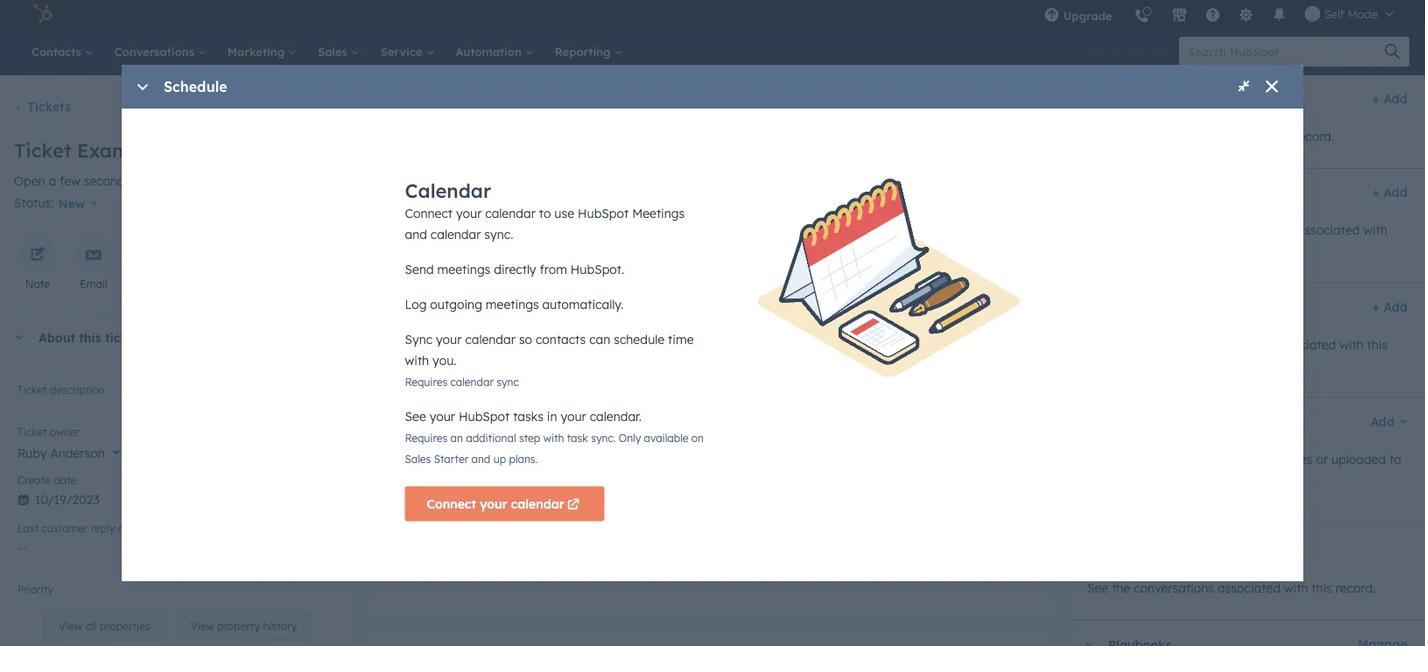 Task type: vqa. For each thing, say whether or not it's contained in the screenshot.
3rd PRESS TO SORT. element from left
no



Task type: describe. For each thing, give the bounding box(es) containing it.
add button
[[1360, 405, 1408, 440]]

notifications image
[[1272, 8, 1288, 24]]

open
[[14, 173, 45, 189]]

menu containing self made
[[1034, 0, 1405, 35]]

+ add button for see the people associated with this record.
[[1373, 88, 1408, 109]]

this inside dropdown button
[[79, 330, 101, 345]]

upgrade
[[1064, 8, 1113, 23]]

view property history link
[[176, 612, 312, 640]]

(0)
[[1167, 91, 1184, 107]]

status:
[[14, 195, 54, 211]]

type
[[769, 566, 795, 581]]

with inside see the businesses or organizations associated with this record.
[[1364, 222, 1388, 238]]

no
[[664, 431, 678, 446]]

people
[[1134, 129, 1173, 144]]

contacts for contacts (0)
[[1109, 91, 1163, 107]]

seconds
[[84, 173, 131, 189]]

help button
[[1199, 0, 1228, 28]]

calling icon button
[[1128, 2, 1157, 28]]

search button
[[1377, 37, 1410, 67]]

activities
[[1261, 452, 1313, 467]]

track
[[1088, 337, 1118, 352]]

ruby anderson
[[18, 445, 105, 460]]

last activity date --
[[866, 202, 981, 237]]

help image
[[1206, 8, 1221, 24]]

revenue
[[1144, 337, 1189, 352]]

status
[[714, 202, 755, 215]]

communications
[[443, 310, 559, 327]]

anderson
[[50, 445, 105, 460]]

contacts (0)
[[1109, 91, 1184, 107]]

expand dialog image
[[1237, 80, 1251, 94]]

caret image inside about this ticket dropdown button
[[14, 335, 25, 340]]

ticket for status
[[671, 202, 711, 215]]

made
[[1348, 7, 1378, 21]]

new inside ticket status new (support pipeline)
[[646, 222, 672, 237]]

add for with
[[1384, 185, 1408, 200]]

+ for this
[[1373, 299, 1380, 315]]

am
[[529, 222, 547, 237]]

description
[[50, 383, 105, 397]]

your
[[1232, 452, 1258, 467]]

actions
[[273, 99, 318, 114]]

are
[[641, 431, 660, 446]]

businesses
[[1134, 222, 1196, 238]]

the for revenue
[[1122, 337, 1140, 352]]

tickets link
[[14, 99, 71, 114]]

email
[[80, 277, 107, 291]]

create date
[[18, 474, 76, 487]]

(support
[[675, 222, 726, 237]]

new inside popup button
[[58, 196, 85, 211]]

contacts (0) button
[[1070, 75, 1366, 123]]

add inside add popup button
[[1371, 414, 1395, 430]]

create date 10/19/2023 11:36 am cdt
[[430, 202, 575, 237]]

self made
[[1325, 7, 1378, 21]]

search image
[[1385, 44, 1401, 60]]

customer
[[42, 522, 88, 535]]

date inside last activity date --
[[953, 202, 981, 215]]

settings link
[[1228, 0, 1265, 28]]

see the people associated with this record.
[[1088, 129, 1335, 144]]

view property history
[[191, 620, 297, 633]]

see for see the people associated with this record.
[[1088, 129, 1109, 144]]

cdt
[[551, 222, 575, 237]]

ticket owner
[[18, 425, 80, 439]]

history
[[263, 620, 297, 633]]

Create date text field
[[18, 484, 338, 512]]

objects
[[684, 566, 726, 581]]

last customer reply date
[[18, 522, 141, 535]]

record. inside see the businesses or organizations associated with this record.
[[1112, 243, 1151, 259]]

view for view all properties
[[59, 620, 82, 633]]

Last customer reply date text field
[[18, 532, 338, 560]]

few
[[60, 173, 80, 189]]

+ add for see the people associated with this record.
[[1373, 91, 1408, 106]]

1 - from the left
[[919, 222, 924, 237]]

view all properties link
[[44, 612, 165, 640]]

property
[[217, 620, 260, 633]]

pipeline)
[[730, 222, 779, 237]]

associated down contacts (0) dropdown button
[[1177, 129, 1240, 144]]

minimize dialog image
[[136, 80, 150, 94]]

no
[[597, 566, 615, 581]]

organizations
[[1215, 222, 1294, 238]]

1 vertical spatial caret image
[[1084, 642, 1095, 646]]

this inside see the businesses or organizations associated with this record.
[[1088, 243, 1108, 259]]

all
[[85, 620, 97, 633]]

actions button
[[262, 89, 342, 124]]

ticket for description
[[18, 383, 47, 397]]

the for businesses
[[1112, 222, 1131, 238]]

record. inside track the revenue opportunities associated with this record.
[[1088, 358, 1127, 373]]

about this ticket
[[39, 330, 139, 345]]

owner
[[50, 425, 80, 439]]

hubspot link
[[21, 4, 66, 25]]

activities
[[503, 103, 556, 119]]

ticket for owner
[[18, 425, 47, 439]]

settings image
[[1239, 8, 1255, 24]]

priority
[[18, 583, 53, 596]]

open a few seconds
[[14, 173, 131, 189]]

see for see the conversations associated with this record.
[[1088, 581, 1109, 596]]



Task type: locate. For each thing, give the bounding box(es) containing it.
new button
[[54, 192, 109, 215]]

self made button
[[1295, 0, 1405, 28]]

ticket status new (support pipeline)
[[646, 202, 779, 237]]

1 horizontal spatial last
[[866, 202, 893, 215]]

1 vertical spatial last
[[18, 522, 39, 535]]

contacts
[[1109, 91, 1163, 107], [391, 519, 453, 537]]

note
[[25, 277, 50, 291]]

this inside track the revenue opportunities associated with this record.
[[1368, 337, 1388, 352]]

the left files
[[1112, 452, 1131, 467]]

+ for record.
[[1373, 91, 1380, 106]]

0 horizontal spatial view
[[59, 620, 82, 633]]

create inside create date 10/19/2023 11:36 am cdt
[[466, 202, 507, 215]]

2 vertical spatial + add button
[[1373, 297, 1408, 318]]

view left property on the bottom of the page
[[191, 620, 214, 633]]

2 see from the top
[[1088, 222, 1109, 238]]

the left conversations
[[1112, 581, 1131, 596]]

new left (support
[[646, 222, 672, 237]]

+ add
[[1373, 91, 1408, 106], [1373, 185, 1408, 200], [1373, 299, 1408, 315]]

view for view property history
[[191, 620, 214, 633]]

last left customer
[[18, 522, 39, 535]]

date up 11:36 at the left top of page
[[510, 202, 538, 215]]

0 horizontal spatial last
[[18, 522, 39, 535]]

ticket
[[14, 138, 71, 162], [671, 202, 711, 215], [18, 383, 47, 397], [18, 425, 47, 439]]

last left activity at right
[[866, 202, 893, 215]]

1 vertical spatial new
[[646, 222, 672, 237]]

0 horizontal spatial new
[[58, 196, 85, 211]]

activities link
[[478, 90, 580, 132]]

last for date
[[18, 522, 39, 535]]

a
[[49, 173, 56, 189]]

2 + add button from the top
[[1373, 182, 1408, 203]]

the left people
[[1112, 129, 1131, 144]]

ruby anderson button
[[18, 436, 338, 464]]

there
[[606, 431, 638, 446]]

0 vertical spatial or
[[1200, 222, 1212, 238]]

the for files
[[1112, 452, 1131, 467]]

3 + add from the top
[[1373, 299, 1408, 315]]

date inside create date 10/19/2023 11:36 am cdt
[[510, 202, 538, 215]]

ruby anderson image
[[1305, 6, 1321, 22]]

1 horizontal spatial new
[[646, 222, 672, 237]]

schedule
[[164, 78, 227, 95]]

add for record.
[[1384, 91, 1408, 106]]

create for create date 10/19/2023 11:36 am cdt
[[466, 202, 507, 215]]

or inside see the businesses or organizations associated with this record.
[[1200, 222, 1212, 238]]

the inside see the files attached to your activities or uploaded to this record.
[[1112, 452, 1131, 467]]

ticket up ruby
[[18, 425, 47, 439]]

or inside see the files attached to your activities or uploaded to this record.
[[1317, 452, 1329, 467]]

+ add for track the revenue opportunities associated with this record.
[[1373, 299, 1408, 315]]

see left businesses
[[1088, 222, 1109, 238]]

3 + add button from the top
[[1373, 297, 1408, 318]]

see for see the businesses or organizations associated with this record.
[[1088, 222, 1109, 238]]

+ add button for see the businesses or organizations associated with this record.
[[1373, 182, 1408, 203]]

navigation containing overview
[[370, 89, 581, 133]]

0 vertical spatial caret image
[[14, 335, 25, 340]]

exist.
[[798, 566, 828, 581]]

0 vertical spatial + add
[[1373, 91, 1408, 106]]

contacts for contacts
[[391, 519, 453, 537]]

new
[[58, 196, 85, 211], [646, 222, 672, 237]]

uploaded
[[1332, 452, 1387, 467]]

this inside see the files attached to your activities or uploaded to this record.
[[1088, 473, 1108, 488]]

communications.
[[721, 431, 820, 446]]

1 horizontal spatial view
[[191, 620, 214, 633]]

calling icon image
[[1135, 9, 1150, 25]]

1 see from the top
[[1088, 129, 1109, 144]]

1 + add from the top
[[1373, 91, 1408, 106]]

see the businesses or organizations associated with this record.
[[1088, 222, 1388, 259]]

-
[[919, 222, 924, 237], [924, 222, 928, 237]]

create for create date
[[18, 474, 50, 487]]

the right 'track'
[[1122, 337, 1140, 352]]

associated inside track the revenue opportunities associated with this record.
[[1274, 337, 1337, 352]]

1 horizontal spatial or
[[1317, 452, 1329, 467]]

the inside see the businesses or organizations associated with this record.
[[1112, 222, 1131, 238]]

or right businesses
[[1200, 222, 1212, 238]]

1 vertical spatial + add
[[1373, 185, 1408, 200]]

recent communications
[[391, 310, 559, 327]]

+
[[1373, 91, 1380, 106], [1373, 185, 1380, 200], [1373, 299, 1380, 315]]

add for this
[[1384, 299, 1408, 315]]

hubspot image
[[32, 4, 53, 25]]

0 vertical spatial last
[[866, 202, 893, 215]]

1 horizontal spatial to
[[1390, 452, 1402, 467]]

menu
[[1034, 0, 1405, 35]]

Search HubSpot search field
[[1180, 37, 1394, 67]]

reply
[[91, 522, 115, 535]]

see inside see the businesses or organizations associated with this record.
[[1088, 222, 1109, 238]]

upgrade image
[[1044, 8, 1060, 24]]

3 + from the top
[[1373, 299, 1380, 315]]

0 horizontal spatial caret image
[[14, 335, 25, 340]]

with
[[1243, 129, 1267, 144], [1364, 222, 1388, 238], [1340, 337, 1364, 352], [1284, 581, 1309, 596]]

create up 10/19/2023 on the left top of the page
[[466, 202, 507, 215]]

to
[[1217, 452, 1228, 467], [1390, 452, 1402, 467]]

0 horizontal spatial contacts
[[391, 519, 453, 537]]

2 vertical spatial + add
[[1373, 299, 1408, 315]]

close dialog image
[[1265, 80, 1279, 94]]

the left businesses
[[1112, 222, 1131, 238]]

of
[[730, 566, 742, 581]]

Ticket description text field
[[18, 380, 338, 415]]

or right activities
[[1317, 452, 1329, 467]]

opportunities
[[1193, 337, 1270, 352]]

overview
[[396, 103, 453, 119]]

contacts inside dropdown button
[[1109, 91, 1163, 107]]

date
[[510, 202, 538, 215], [953, 202, 981, 215], [53, 474, 76, 487], [118, 522, 141, 535]]

associated
[[1177, 129, 1240, 144], [1297, 222, 1360, 238], [1274, 337, 1337, 352], [618, 566, 681, 581], [1218, 581, 1281, 596]]

attached
[[1161, 452, 1213, 467]]

last for -
[[866, 202, 893, 215]]

3 see from the top
[[1088, 452, 1109, 467]]

the for conversations
[[1112, 581, 1131, 596]]

1 horizontal spatial contacts
[[1109, 91, 1163, 107]]

self
[[1325, 7, 1345, 21]]

ticket example
[[14, 138, 159, 162]]

tickets
[[27, 99, 71, 114]]

2 + from the top
[[1373, 185, 1380, 200]]

2 + add from the top
[[1373, 185, 1408, 200]]

1 vertical spatial or
[[1317, 452, 1329, 467]]

last inside last activity date --
[[866, 202, 893, 215]]

1 vertical spatial +
[[1373, 185, 1380, 200]]

+ add button
[[1373, 88, 1408, 109], [1373, 182, 1408, 203], [1373, 297, 1408, 318]]

this
[[1271, 129, 1291, 144], [1088, 243, 1108, 259], [79, 330, 101, 345], [1368, 337, 1388, 352], [1088, 473, 1108, 488], [745, 566, 766, 581], [1312, 581, 1333, 596]]

see the files attached to your activities or uploaded to this record.
[[1088, 452, 1402, 488]]

add
[[1384, 91, 1408, 106], [1384, 185, 1408, 200], [1384, 299, 1408, 315], [1371, 414, 1395, 430]]

associated right no
[[618, 566, 681, 581]]

ticket description
[[18, 383, 105, 397]]

ticket for example
[[14, 138, 71, 162]]

associated right organizations
[[1297, 222, 1360, 238]]

0 horizontal spatial to
[[1217, 452, 1228, 467]]

ticket
[[105, 330, 139, 345]]

1 + from the top
[[1373, 91, 1380, 106]]

associated right the opportunities
[[1274, 337, 1337, 352]]

the for people
[[1112, 129, 1131, 144]]

1 vertical spatial contacts
[[391, 519, 453, 537]]

date right 'reply'
[[118, 522, 141, 535]]

1 horizontal spatial create
[[466, 202, 507, 215]]

0 vertical spatial +
[[1373, 91, 1380, 106]]

conversations
[[1134, 581, 1215, 596]]

navigation
[[370, 89, 581, 133]]

0 horizontal spatial or
[[1200, 222, 1212, 238]]

ruby
[[18, 445, 47, 460]]

11:36
[[498, 222, 525, 237]]

2 to from the left
[[1390, 452, 1402, 467]]

ticket up (support
[[671, 202, 711, 215]]

0 vertical spatial new
[[58, 196, 85, 211]]

date down ruby anderson
[[53, 474, 76, 487]]

10/19/2023
[[430, 222, 494, 237]]

files
[[1134, 452, 1157, 467]]

last
[[866, 202, 893, 215], [18, 522, 39, 535]]

+ add for see the businesses or organizations associated with this record.
[[1373, 185, 1408, 200]]

create down ruby
[[18, 474, 50, 487]]

ticket up a
[[14, 138, 71, 162]]

1 view from the left
[[59, 620, 82, 633]]

associated right conversations
[[1218, 581, 1281, 596]]

the inside track the revenue opportunities associated with this record.
[[1122, 337, 1140, 352]]

activity
[[896, 202, 950, 215]]

record.
[[1295, 129, 1335, 144], [1112, 243, 1151, 259], [1088, 358, 1127, 373], [1112, 473, 1151, 488], [1336, 581, 1376, 596]]

see for see the files attached to your activities or uploaded to this record.
[[1088, 452, 1109, 467]]

email image
[[86, 247, 102, 263]]

0 vertical spatial contacts
[[1109, 91, 1163, 107]]

1 vertical spatial + add button
[[1373, 182, 1408, 203]]

about
[[39, 330, 75, 345]]

0 vertical spatial + add button
[[1373, 88, 1408, 109]]

properties
[[100, 620, 150, 633]]

1 + add button from the top
[[1373, 88, 1408, 109]]

see left conversations
[[1088, 581, 1109, 596]]

associated inside see the businesses or organizations associated with this record.
[[1297, 222, 1360, 238]]

2 - from the left
[[924, 222, 928, 237]]

0 horizontal spatial create
[[18, 474, 50, 487]]

create
[[466, 202, 507, 215], [18, 474, 50, 487]]

ticket left the description
[[18, 383, 47, 397]]

marketplaces image
[[1172, 8, 1188, 24]]

record. inside see the files attached to your activities or uploaded to this record.
[[1112, 473, 1151, 488]]

there are no recent communications.
[[606, 431, 820, 446]]

note image
[[30, 247, 46, 263]]

caret image
[[14, 335, 25, 340], [1084, 642, 1095, 646]]

+ add button for track the revenue opportunities associated with this record.
[[1373, 297, 1408, 318]]

about this ticket button
[[0, 314, 338, 361]]

with inside track the revenue opportunities associated with this record.
[[1340, 337, 1364, 352]]

to right uploaded
[[1390, 452, 1402, 467]]

view
[[59, 620, 82, 633], [191, 620, 214, 633]]

date right activity at right
[[953, 202, 981, 215]]

0 vertical spatial create
[[466, 202, 507, 215]]

see
[[1088, 129, 1109, 144], [1088, 222, 1109, 238], [1088, 452, 1109, 467], [1088, 581, 1109, 596]]

ticket inside ticket status new (support pipeline)
[[671, 202, 711, 215]]

4 see from the top
[[1088, 581, 1109, 596]]

notifications button
[[1265, 0, 1295, 28]]

1 to from the left
[[1217, 452, 1228, 467]]

no associated objects of this type exist.
[[597, 566, 828, 581]]

see inside see the files attached to your activities or uploaded to this record.
[[1088, 452, 1109, 467]]

+ for with
[[1373, 185, 1380, 200]]

see left files
[[1088, 452, 1109, 467]]

marketplaces button
[[1162, 0, 1199, 28]]

view left all
[[59, 620, 82, 633]]

new down open a few seconds
[[58, 196, 85, 211]]

1 vertical spatial create
[[18, 474, 50, 487]]

example
[[77, 138, 159, 162]]

1 horizontal spatial caret image
[[1084, 642, 1095, 646]]

2 view from the left
[[191, 620, 214, 633]]

to left 'your'
[[1217, 452, 1228, 467]]

recent
[[391, 310, 439, 327]]

recent
[[681, 431, 718, 446]]

view all properties
[[59, 620, 150, 633]]

see left people
[[1088, 129, 1109, 144]]

overview link
[[371, 90, 478, 132]]

see the conversations associated with this record.
[[1088, 581, 1376, 596]]

2 vertical spatial +
[[1373, 299, 1380, 315]]



